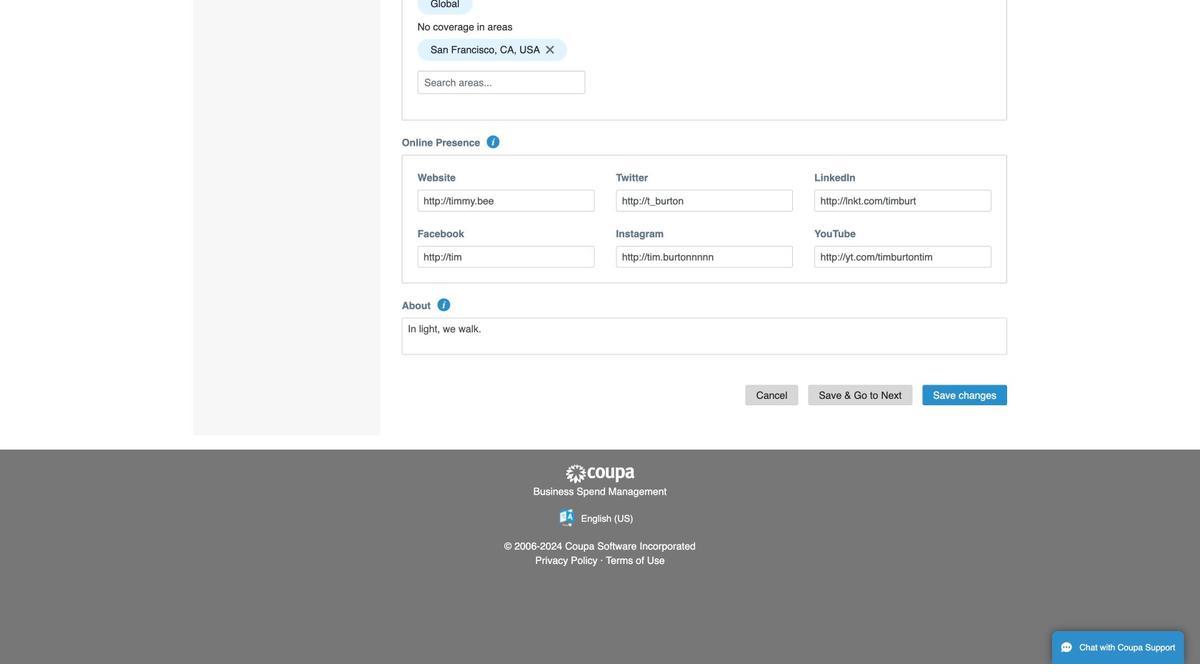 Task type: vqa. For each thing, say whether or not it's contained in the screenshot.
option inside Selected Areas list box
yes



Task type: locate. For each thing, give the bounding box(es) containing it.
option
[[418, 39, 567, 61]]

0 horizontal spatial additional information image
[[438, 299, 451, 311]]

None text field
[[418, 190, 595, 212], [815, 190, 992, 212], [418, 190, 595, 212], [815, 190, 992, 212]]

1 horizontal spatial additional information image
[[487, 136, 500, 148]]

coupa supplier portal image
[[565, 464, 636, 484]]

additional information image
[[487, 136, 500, 148], [438, 299, 451, 311]]

selected areas list box
[[413, 35, 997, 64]]

0 vertical spatial additional information image
[[487, 136, 500, 148]]

None text field
[[616, 190, 794, 212], [418, 246, 595, 268], [616, 246, 794, 268], [815, 246, 992, 268], [402, 318, 1008, 355], [616, 190, 794, 212], [418, 246, 595, 268], [616, 246, 794, 268], [815, 246, 992, 268], [402, 318, 1008, 355]]

1 vertical spatial additional information image
[[438, 299, 451, 311]]



Task type: describe. For each thing, give the bounding box(es) containing it.
option inside selected areas list box
[[418, 39, 567, 61]]

Search areas... text field
[[419, 72, 584, 93]]



